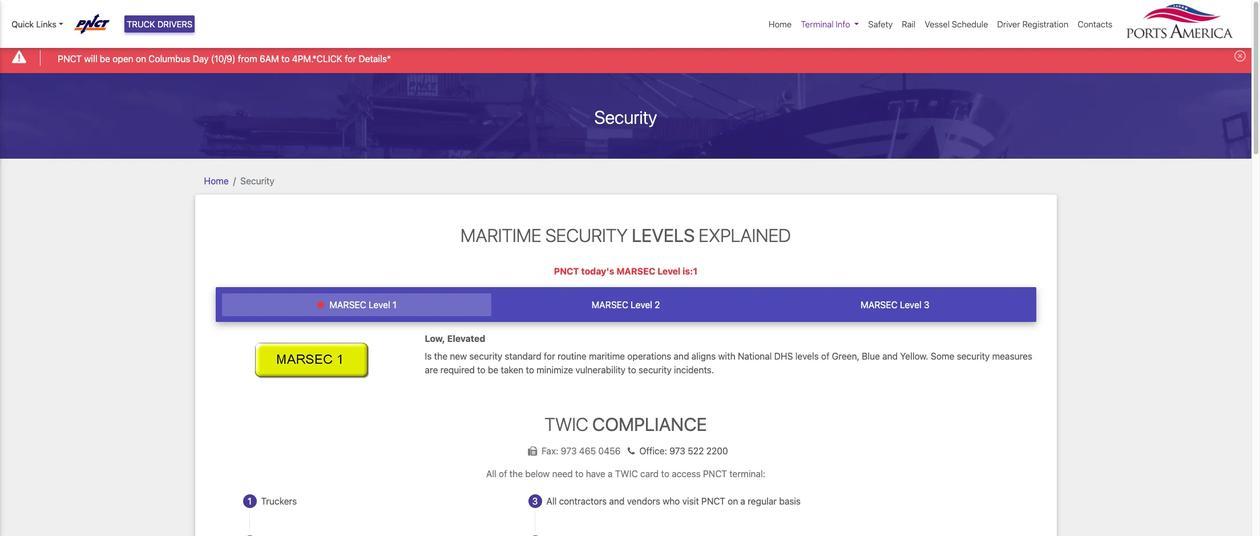 Task type: locate. For each thing, give the bounding box(es) containing it.
1 horizontal spatial a
[[741, 496, 746, 506]]

marsec for marsec level 1
[[330, 300, 366, 310]]

0 horizontal spatial home
[[204, 176, 229, 186]]

0 horizontal spatial 973
[[561, 446, 577, 456]]

schedule
[[952, 19, 988, 29]]

1 vertical spatial twic
[[615, 469, 638, 479]]

1 horizontal spatial security
[[639, 365, 672, 375]]

measures
[[993, 351, 1033, 361]]

with
[[718, 351, 736, 361]]

the inside is the new security standard for routine maritime operations and aligns with national dhs levels of green, blue and yellow. some security measures are required to be taken to minimize vulnerability to security incidents.
[[434, 351, 448, 361]]

0 vertical spatial a
[[608, 469, 613, 479]]

security
[[595, 106, 657, 128], [240, 176, 275, 186], [546, 224, 628, 246]]

pnct today's marsec level is:1
[[554, 266, 698, 276]]

for inside is the new security standard for routine maritime operations and aligns with national dhs levels of green, blue and yellow. some security measures are required to be taken to minimize vulnerability to security incidents.
[[544, 351, 555, 361]]

below
[[525, 469, 550, 479]]

and right blue
[[883, 351, 898, 361]]

973 right the fax:
[[561, 446, 577, 456]]

level for marsec level 3
[[900, 300, 922, 310]]

1 horizontal spatial twic
[[615, 469, 638, 479]]

terminal
[[801, 19, 834, 29]]

and up incidents.
[[674, 351, 689, 361]]

0 horizontal spatial be
[[100, 53, 110, 64]]

0 vertical spatial for
[[345, 53, 356, 64]]

to
[[281, 53, 290, 64], [477, 365, 486, 375], [526, 365, 534, 375], [628, 365, 636, 375], [575, 469, 584, 479], [661, 469, 670, 479]]

1 vertical spatial all
[[547, 496, 557, 506]]

3 down below
[[532, 496, 538, 506]]

be right 'will'
[[100, 53, 110, 64]]

a
[[608, 469, 613, 479], [741, 496, 746, 506]]

levels up is:1
[[632, 224, 695, 246]]

1 vertical spatial home link
[[204, 176, 229, 186]]

twic
[[545, 413, 589, 435], [615, 469, 638, 479]]

1
[[393, 300, 397, 310], [248, 496, 252, 506]]

close image
[[1235, 50, 1246, 62]]

the right is
[[434, 351, 448, 361]]

terminal:
[[730, 469, 766, 479]]

marsec level 3
[[861, 300, 930, 310]]

of inside is the new security standard for routine maritime operations and aligns with national dhs levels of green, blue and yellow. some security measures are required to be taken to minimize vulnerability to security incidents.
[[821, 351, 830, 361]]

2 973 from the left
[[670, 446, 686, 456]]

3
[[924, 300, 930, 310], [532, 496, 538, 506]]

pnct will be open on columbus day (10/9) from 6am to 4pm.*click for details* alert
[[0, 42, 1252, 73]]

0 vertical spatial twic
[[545, 413, 589, 435]]

0 vertical spatial levels
[[632, 224, 695, 246]]

be left taken
[[488, 365, 499, 375]]

and left vendors
[[609, 496, 625, 506]]

quick links link
[[11, 18, 63, 31]]

vessel schedule link
[[920, 13, 993, 35]]

levels
[[632, 224, 695, 246], [796, 351, 819, 361]]

0 horizontal spatial 1
[[248, 496, 252, 506]]

0 horizontal spatial twic
[[545, 413, 589, 435]]

973 for fax:
[[561, 446, 577, 456]]

0 horizontal spatial the
[[434, 351, 448, 361]]

on
[[136, 53, 146, 64], [728, 496, 738, 506]]

have
[[586, 469, 606, 479]]

vendors
[[627, 496, 660, 506]]

levels right dhs
[[796, 351, 819, 361]]

for left the details*
[[345, 53, 356, 64]]

1 vertical spatial the
[[510, 469, 523, 479]]

2200
[[707, 446, 728, 456]]

1 horizontal spatial levels
[[796, 351, 819, 361]]

home link
[[764, 13, 797, 35], [204, 176, 229, 186]]

office: 973 522 2200 link
[[623, 446, 728, 456]]

on left regular
[[728, 496, 738, 506]]

973 left 522
[[670, 446, 686, 456]]

0 horizontal spatial 3
[[532, 496, 538, 506]]

low,
[[425, 334, 445, 344]]

terminal info
[[801, 19, 851, 29]]

1 horizontal spatial all
[[547, 496, 557, 506]]

security down operations
[[639, 365, 672, 375]]

tab list
[[216, 287, 1036, 322]]

marsec level 2
[[592, 300, 660, 310]]

of left below
[[499, 469, 507, 479]]

be inside alert
[[100, 53, 110, 64]]

0456
[[599, 446, 621, 456]]

1 vertical spatial levels
[[796, 351, 819, 361]]

quick
[[11, 19, 34, 29]]

1 vertical spatial of
[[499, 469, 507, 479]]

level for marsec level 1
[[369, 300, 390, 310]]

0 vertical spatial 1
[[393, 300, 397, 310]]

open
[[113, 53, 133, 64]]

0 vertical spatial all
[[486, 469, 497, 479]]

level
[[658, 266, 681, 276], [369, 300, 390, 310], [631, 300, 653, 310], [900, 300, 922, 310]]

0 horizontal spatial for
[[345, 53, 356, 64]]

2 horizontal spatial security
[[957, 351, 990, 361]]

1 horizontal spatial home
[[769, 19, 792, 29]]

1 horizontal spatial 3
[[924, 300, 930, 310]]

0 horizontal spatial on
[[136, 53, 146, 64]]

0 vertical spatial home link
[[764, 13, 797, 35]]

be inside is the new security standard for routine maritime operations and aligns with national dhs levels of green, blue and yellow. some security measures are required to be taken to minimize vulnerability to security incidents.
[[488, 365, 499, 375]]

0 vertical spatial be
[[100, 53, 110, 64]]

on right the open on the top left of the page
[[136, 53, 146, 64]]

on inside alert
[[136, 53, 146, 64]]

safety
[[869, 19, 893, 29]]

twic up fax: 973 465 0456
[[545, 413, 589, 435]]

1 horizontal spatial of
[[821, 351, 830, 361]]

3 up yellow.
[[924, 300, 930, 310]]

all for all contractors and vendors who visit pnct on a regular basis
[[547, 496, 557, 506]]

the
[[434, 351, 448, 361], [510, 469, 523, 479]]

and
[[674, 351, 689, 361], [883, 351, 898, 361], [609, 496, 625, 506]]

1 vertical spatial for
[[544, 351, 555, 361]]

all down need
[[547, 496, 557, 506]]

security right some
[[957, 351, 990, 361]]

all left below
[[486, 469, 497, 479]]

0 vertical spatial the
[[434, 351, 448, 361]]

0 vertical spatial home
[[769, 19, 792, 29]]

0 vertical spatial of
[[821, 351, 830, 361]]

driver registration
[[998, 19, 1069, 29]]

of left "green,"
[[821, 351, 830, 361]]

1 973 from the left
[[561, 446, 577, 456]]

1 vertical spatial be
[[488, 365, 499, 375]]

pnct
[[58, 53, 82, 64], [554, 266, 579, 276], [703, 469, 727, 479], [702, 496, 726, 506]]

1 horizontal spatial be
[[488, 365, 499, 375]]

twic left card
[[615, 469, 638, 479]]

pnct left 'will'
[[58, 53, 82, 64]]

1 horizontal spatial on
[[728, 496, 738, 506]]

need
[[552, 469, 573, 479]]

(10/9)
[[211, 53, 236, 64]]

1 horizontal spatial 1
[[393, 300, 397, 310]]

green,
[[832, 351, 860, 361]]

pnct down 2200
[[703, 469, 727, 479]]

new
[[450, 351, 467, 361]]

be
[[100, 53, 110, 64], [488, 365, 499, 375]]

to right "required"
[[477, 365, 486, 375]]

all for all of the below need to have a twic card to access pnct terminal:
[[486, 469, 497, 479]]

for up minimize
[[544, 351, 555, 361]]

0 vertical spatial on
[[136, 53, 146, 64]]

routine
[[558, 351, 587, 361]]

safety link
[[864, 13, 898, 35]]

fax:
[[542, 446, 559, 456]]

rail
[[902, 19, 916, 29]]

1 horizontal spatial for
[[544, 351, 555, 361]]

of
[[821, 351, 830, 361], [499, 469, 507, 479]]

a left regular
[[741, 496, 746, 506]]

1 vertical spatial 1
[[248, 496, 252, 506]]

who
[[663, 496, 680, 506]]

pnct will be open on columbus day (10/9) from 6am to 4pm.*click for details* link
[[58, 52, 391, 65]]

4pm.*click
[[292, 53, 342, 64]]

0 horizontal spatial all
[[486, 469, 497, 479]]

2
[[655, 300, 660, 310]]

0 vertical spatial security
[[595, 106, 657, 128]]

dhs
[[775, 351, 793, 361]]

rail link
[[898, 13, 920, 35]]

marsec for marsec level 3
[[861, 300, 898, 310]]

blue
[[862, 351, 880, 361]]

basis
[[779, 496, 801, 506]]

to left have
[[575, 469, 584, 479]]

1 vertical spatial a
[[741, 496, 746, 506]]

pnct right visit
[[702, 496, 726, 506]]

a right have
[[608, 469, 613, 479]]

marsec
[[617, 266, 656, 276], [330, 300, 366, 310], [592, 300, 629, 310], [861, 300, 898, 310]]

to right 6am
[[281, 53, 290, 64]]

the left below
[[510, 469, 523, 479]]

drivers
[[157, 19, 193, 29]]

security down elevated
[[470, 351, 503, 361]]

1 horizontal spatial 973
[[670, 446, 686, 456]]



Task type: describe. For each thing, give the bounding box(es) containing it.
driver registration link
[[993, 13, 1074, 35]]

1 horizontal spatial home link
[[764, 13, 797, 35]]

0 horizontal spatial a
[[608, 469, 613, 479]]

522
[[688, 446, 704, 456]]

to down standard at the left bottom of page
[[526, 365, 534, 375]]

quick links
[[11, 19, 56, 29]]

phone image
[[623, 446, 640, 456]]

truck
[[127, 19, 155, 29]]

to down operations
[[628, 365, 636, 375]]

elevated
[[447, 334, 486, 344]]

aligns
[[692, 351, 716, 361]]

from
[[238, 53, 257, 64]]

1 vertical spatial 3
[[532, 496, 538, 506]]

access
[[672, 469, 701, 479]]

driver
[[998, 19, 1021, 29]]

to inside alert
[[281, 53, 290, 64]]

truck drivers
[[127, 19, 193, 29]]

pnct left the today's
[[554, 266, 579, 276]]

0 vertical spatial 3
[[924, 300, 930, 310]]

0 horizontal spatial security
[[470, 351, 503, 361]]

pnct will be open on columbus day (10/9) from 6am to 4pm.*click for details*
[[58, 53, 391, 64]]

vessel
[[925, 19, 950, 29]]

marsec level 1 link
[[222, 294, 491, 316]]

twic compliance
[[545, 413, 707, 435]]

today's
[[581, 266, 615, 276]]

465
[[579, 446, 596, 456]]

required
[[441, 365, 475, 375]]

terminal info link
[[797, 13, 864, 35]]

0 horizontal spatial levels
[[632, 224, 695, 246]]

regular
[[748, 496, 777, 506]]

vessel schedule
[[925, 19, 988, 29]]

to right card
[[661, 469, 670, 479]]

yellow.
[[901, 351, 929, 361]]

taken
[[501, 365, 524, 375]]

truck drivers link
[[124, 15, 195, 33]]

1 vertical spatial security
[[240, 176, 275, 186]]

2 vertical spatial security
[[546, 224, 628, 246]]

card
[[641, 469, 659, 479]]

contacts link
[[1074, 13, 1118, 35]]

1 vertical spatial home
[[204, 176, 229, 186]]

low, elevated
[[425, 334, 486, 344]]

level for marsec level 2
[[631, 300, 653, 310]]

1 vertical spatial on
[[728, 496, 738, 506]]

1 horizontal spatial the
[[510, 469, 523, 479]]

registration
[[1023, 19, 1069, 29]]

973 for office:
[[670, 446, 686, 456]]

all of the below need to have a twic card to access pnct terminal:
[[486, 469, 766, 479]]

visit
[[683, 496, 699, 506]]

national
[[738, 351, 772, 361]]

0 horizontal spatial of
[[499, 469, 507, 479]]

2 horizontal spatial and
[[883, 351, 898, 361]]

will
[[84, 53, 97, 64]]

are
[[425, 365, 438, 375]]

1 horizontal spatial and
[[674, 351, 689, 361]]

explained
[[699, 224, 791, 246]]

marsec for marsec level 2
[[592, 300, 629, 310]]

info
[[836, 19, 851, 29]]

1 inside tab list
[[393, 300, 397, 310]]

details*
[[359, 53, 391, 64]]

maritime
[[589, 351, 625, 361]]

0 horizontal spatial home link
[[204, 176, 229, 186]]

0 horizontal spatial and
[[609, 496, 625, 506]]

contacts
[[1078, 19, 1113, 29]]

marsec level 3 link
[[761, 294, 1030, 316]]

maritime
[[461, 224, 542, 246]]

maritime security levels explained
[[461, 224, 791, 246]]

compliance
[[593, 413, 707, 435]]

fax: 973 465 0456
[[542, 446, 623, 456]]

links
[[36, 19, 56, 29]]

marsec level 2 link
[[491, 294, 761, 316]]

pnct inside pnct will be open on columbus day (10/9) from 6am to 4pm.*click for details* link
[[58, 53, 82, 64]]

day
[[193, 53, 209, 64]]

minimize
[[537, 365, 573, 375]]

truckers
[[261, 496, 297, 506]]

is the new security standard for routine maritime operations and aligns with national dhs levels of green, blue and yellow. some security measures are required to be taken to minimize vulnerability to security incidents.
[[425, 351, 1033, 375]]

standard
[[505, 351, 542, 361]]

columbus
[[149, 53, 190, 64]]

is
[[425, 351, 432, 361]]

contractors
[[559, 496, 607, 506]]

6am
[[260, 53, 279, 64]]

some
[[931, 351, 955, 361]]

levels inside is the new security standard for routine maritime operations and aligns with national dhs levels of green, blue and yellow. some security measures are required to be taken to minimize vulnerability to security incidents.
[[796, 351, 819, 361]]

vulnerability
[[576, 365, 626, 375]]

office: 973 522 2200
[[640, 446, 728, 456]]

tab list containing marsec level 1
[[216, 287, 1036, 322]]

for inside alert
[[345, 53, 356, 64]]

marsec level 1
[[327, 300, 397, 310]]

is:1
[[683, 266, 698, 276]]

incidents.
[[674, 365, 714, 375]]

all contractors and vendors who visit pnct on a regular basis
[[547, 496, 801, 506]]

office:
[[640, 446, 667, 456]]

operations
[[628, 351, 672, 361]]



Task type: vqa. For each thing, say whether or not it's contained in the screenshot.
Use
no



